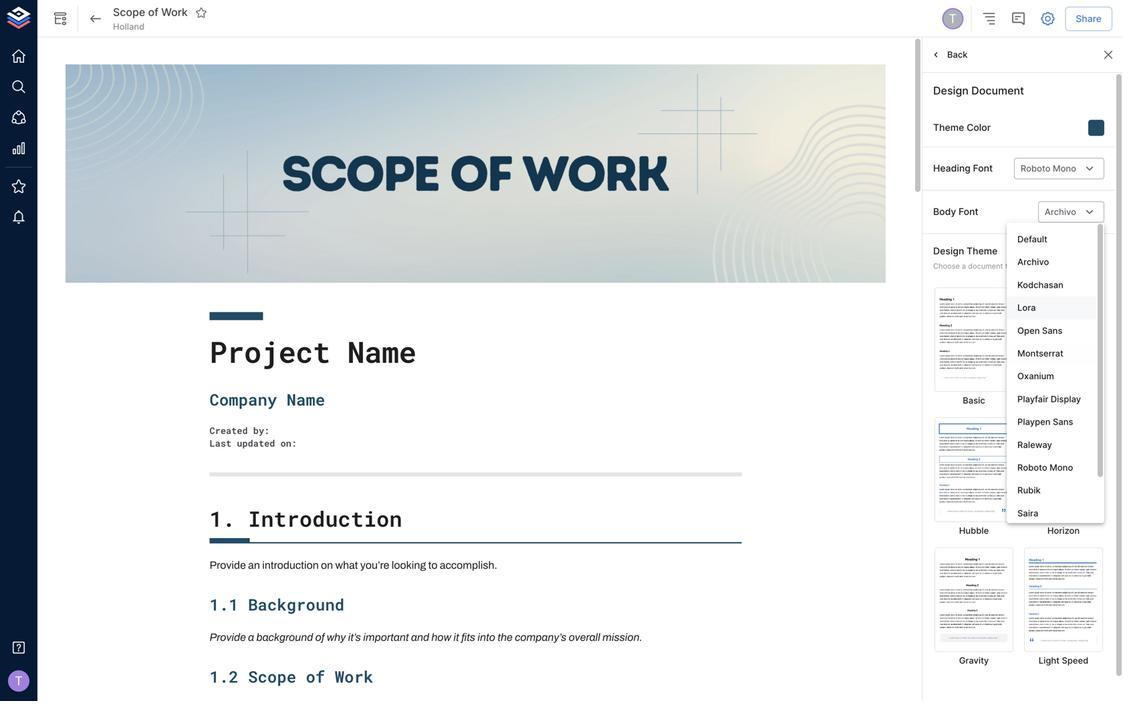Task type: describe. For each thing, give the bounding box(es) containing it.
go back image
[[88, 11, 104, 27]]

introduction
[[248, 505, 402, 533]]

mission.
[[603, 632, 643, 644]]

sans for playpen sans
[[1053, 417, 1073, 428]]

background
[[248, 595, 344, 616]]

share
[[1076, 13, 1102, 24]]

table of contents image
[[981, 11, 997, 27]]

settings image
[[1040, 11, 1056, 27]]

it's
[[348, 632, 361, 644]]

1 horizontal spatial scope
[[248, 667, 296, 688]]

saira button
[[1007, 503, 1096, 526]]

favorite image
[[195, 7, 207, 19]]

0 vertical spatial of
[[148, 6, 158, 19]]

document
[[968, 262, 1003, 271]]

and
[[411, 632, 429, 644]]

playpen
[[1018, 417, 1051, 428]]

raleway
[[1018, 440, 1052, 450]]

project name
[[210, 333, 416, 371]]

gravity
[[959, 656, 989, 667]]

overall
[[569, 632, 600, 644]]

accomplish.
[[440, 560, 497, 572]]

company name
[[210, 389, 325, 410]]

1.2 scope of work
[[210, 667, 373, 688]]

into
[[478, 632, 495, 644]]

on:
[[281, 438, 297, 450]]

basic
[[963, 396, 985, 406]]

updated
[[237, 438, 275, 450]]

theme color
[[933, 122, 991, 133]]

it
[[454, 632, 459, 644]]

1 vertical spatial roboto mono
[[1018, 463, 1073, 473]]

body font
[[933, 206, 979, 218]]

0 vertical spatial theme
[[933, 122, 964, 133]]

why
[[327, 632, 346, 644]]

0 vertical spatial roboto mono
[[1021, 163, 1076, 174]]

hubble
[[959, 526, 989, 536]]

1 vertical spatial archivo button
[[1007, 251, 1096, 274]]

on
[[321, 560, 333, 572]]

1. introduction
[[210, 505, 402, 533]]

document
[[972, 84, 1024, 97]]

lora
[[1018, 303, 1036, 313]]

fits
[[461, 632, 475, 644]]

holland link
[[113, 21, 145, 33]]

1 vertical spatial archivo
[[1018, 257, 1049, 268]]

a inside design theme choose a document theme.
[[962, 262, 966, 271]]

playfair
[[1018, 394, 1049, 405]]

to
[[428, 560, 438, 572]]

1.
[[210, 505, 235, 533]]

an
[[248, 560, 260, 572]]

design document
[[933, 84, 1024, 97]]

0 vertical spatial mono
[[1053, 163, 1076, 174]]

0 horizontal spatial work
[[161, 6, 188, 19]]

scope of work
[[113, 6, 188, 19]]

1 vertical spatial of
[[315, 632, 324, 644]]

montserrat button
[[1007, 343, 1096, 365]]

color
[[967, 122, 991, 133]]

share button
[[1065, 7, 1112, 31]]

oxanium button
[[1007, 365, 1096, 388]]

1 vertical spatial mono
[[1050, 463, 1073, 473]]

1 horizontal spatial t
[[949, 11, 957, 26]]

looking
[[392, 560, 426, 572]]

default
[[1018, 234, 1048, 245]]

name for project name
[[347, 333, 416, 371]]

display
[[1051, 394, 1081, 405]]

heading
[[933, 163, 971, 174]]

design for design document
[[933, 84, 969, 97]]

the
[[498, 632, 513, 644]]

0 vertical spatial roboto
[[1021, 163, 1051, 174]]

theme.
[[1005, 262, 1029, 271]]

show wiki image
[[52, 11, 68, 27]]

heading font
[[933, 163, 993, 174]]

open
[[1018, 326, 1040, 336]]



Task type: vqa. For each thing, say whether or not it's contained in the screenshot.
It
yes



Task type: locate. For each thing, give the bounding box(es) containing it.
1 horizontal spatial t button
[[940, 6, 966, 31]]

theme left the color
[[933, 122, 964, 133]]

0 horizontal spatial t
[[15, 674, 23, 689]]

of left why
[[315, 632, 324, 644]]

1 vertical spatial t button
[[4, 667, 33, 697]]

provide left an
[[210, 560, 246, 572]]

of left favorite 'image'
[[148, 6, 158, 19]]

design
[[933, 84, 969, 97], [933, 246, 964, 257]]

1 vertical spatial scope
[[248, 667, 296, 688]]

how
[[431, 632, 451, 644]]

1 vertical spatial roboto
[[1018, 463, 1047, 473]]

design theme choose a document theme.
[[933, 246, 1029, 271]]

company's
[[515, 632, 567, 644]]

provide
[[210, 560, 246, 572], [210, 632, 246, 644]]

a right choose
[[962, 262, 966, 271]]

introduction
[[262, 560, 319, 572]]

open sans button
[[1007, 320, 1096, 343]]

1 vertical spatial font
[[959, 206, 979, 218]]

0 horizontal spatial scope
[[113, 6, 145, 19]]

horizon
[[1048, 526, 1080, 536]]

company
[[210, 389, 277, 410]]

font right the heading
[[973, 163, 993, 174]]

kodchasan
[[1018, 280, 1064, 290]]

roboto mono
[[1021, 163, 1076, 174], [1018, 463, 1073, 473]]

rubik
[[1018, 486, 1041, 496]]

of down the background
[[306, 667, 325, 688]]

0 vertical spatial t
[[949, 11, 957, 26]]

0 vertical spatial design
[[933, 84, 969, 97]]

1 horizontal spatial theme
[[967, 246, 998, 257]]

what
[[335, 560, 358, 572]]

0 horizontal spatial a
[[248, 632, 254, 644]]

saira
[[1018, 509, 1039, 519]]

comments image
[[1010, 11, 1026, 27]]

provide for provide an introduction on what you're looking to accomplish.
[[210, 560, 246, 572]]

2 vertical spatial of
[[306, 667, 325, 688]]

sans for open sans
[[1042, 326, 1063, 336]]

a left the background
[[248, 632, 254, 644]]

1.1 background
[[210, 595, 344, 616]]

archivo down default
[[1018, 257, 1049, 268]]

playfair display button
[[1007, 388, 1096, 411]]

created
[[210, 425, 248, 437]]

0 horizontal spatial t button
[[4, 667, 33, 697]]

1 vertical spatial roboto mono button
[[1007, 457, 1096, 480]]

last
[[210, 438, 231, 450]]

0 vertical spatial roboto mono button
[[1014, 158, 1104, 179]]

scope down the background
[[248, 667, 296, 688]]

by:
[[253, 425, 270, 437]]

scope
[[113, 6, 145, 19], [248, 667, 296, 688]]

provide down the 1.1
[[210, 632, 246, 644]]

provide an introduction on what you're looking to accomplish.
[[210, 560, 497, 572]]

scope up holland
[[113, 6, 145, 19]]

oxanium
[[1018, 372, 1054, 382]]

lora button
[[1007, 297, 1096, 320]]

theme
[[933, 122, 964, 133], [967, 246, 998, 257]]

choose
[[933, 262, 960, 271]]

0 vertical spatial archivo button
[[1038, 202, 1104, 223]]

sans
[[1042, 326, 1063, 336], [1053, 417, 1073, 428]]

archivo up default button on the right top
[[1045, 207, 1076, 217]]

minimal
[[1048, 396, 1080, 406]]

project
[[210, 333, 330, 371]]

0 vertical spatial work
[[161, 6, 188, 19]]

body
[[933, 206, 956, 218]]

1 vertical spatial design
[[933, 246, 964, 257]]

sans down the lora button
[[1042, 326, 1063, 336]]

1 vertical spatial name
[[287, 389, 325, 410]]

theme inside design theme choose a document theme.
[[967, 246, 998, 257]]

0 vertical spatial archivo
[[1045, 207, 1076, 217]]

name for company name
[[287, 389, 325, 410]]

1 vertical spatial provide
[[210, 632, 246, 644]]

archivo
[[1045, 207, 1076, 217], [1018, 257, 1049, 268]]

design down back "button"
[[933, 84, 969, 97]]

design inside design theme choose a document theme.
[[933, 246, 964, 257]]

1.1
[[210, 595, 238, 616]]

light speed
[[1039, 656, 1089, 667]]

raleway button
[[1007, 434, 1096, 457]]

provide for provide a background of why it's important and how it fits into the company's overall mission.
[[210, 632, 246, 644]]

design for design theme choose a document theme.
[[933, 246, 964, 257]]

1 vertical spatial sans
[[1053, 417, 1073, 428]]

important
[[363, 632, 409, 644]]

0 vertical spatial provide
[[210, 560, 246, 572]]

archivo button up kodchasan
[[1007, 251, 1096, 274]]

work left favorite 'image'
[[161, 6, 188, 19]]

default button
[[1007, 228, 1096, 251]]

kodchasan button
[[1007, 274, 1096, 297]]

background
[[256, 632, 313, 644]]

archivo button up default button on the right top
[[1038, 202, 1104, 223]]

0 vertical spatial sans
[[1042, 326, 1063, 336]]

0 horizontal spatial name
[[287, 389, 325, 410]]

playfair display
[[1018, 394, 1081, 405]]

font
[[973, 163, 993, 174], [959, 206, 979, 218]]

design up choose
[[933, 246, 964, 257]]

0 vertical spatial name
[[347, 333, 416, 371]]

0 vertical spatial t button
[[940, 6, 966, 31]]

1 horizontal spatial a
[[962, 262, 966, 271]]

playpen sans
[[1018, 417, 1073, 428]]

work down it's
[[335, 667, 373, 688]]

sans inside button
[[1053, 417, 1073, 428]]

created by: last updated on:
[[210, 425, 297, 450]]

1 vertical spatial theme
[[967, 246, 998, 257]]

0 vertical spatial a
[[962, 262, 966, 271]]

playpen sans button
[[1007, 411, 1096, 434]]

open sans
[[1018, 326, 1063, 336]]

2 provide from the top
[[210, 632, 246, 644]]

1 horizontal spatial name
[[347, 333, 416, 371]]

font for body font
[[959, 206, 979, 218]]

sans inside button
[[1042, 326, 1063, 336]]

speed
[[1062, 656, 1089, 667]]

1 vertical spatial t
[[15, 674, 23, 689]]

1 vertical spatial work
[[335, 667, 373, 688]]

name
[[347, 333, 416, 371], [287, 389, 325, 410]]

you're
[[360, 560, 389, 572]]

roboto
[[1021, 163, 1051, 174], [1018, 463, 1047, 473]]

0 vertical spatial font
[[973, 163, 993, 174]]

0 horizontal spatial theme
[[933, 122, 964, 133]]

theme up document
[[967, 246, 998, 257]]

archivo button
[[1038, 202, 1104, 223], [1007, 251, 1096, 274]]

1 vertical spatial a
[[248, 632, 254, 644]]

1 design from the top
[[933, 84, 969, 97]]

montserrat
[[1018, 349, 1064, 359]]

sans down minimal
[[1053, 417, 1073, 428]]

2 design from the top
[[933, 246, 964, 257]]

holland
[[113, 21, 145, 32]]

mono
[[1053, 163, 1076, 174], [1050, 463, 1073, 473]]

back button
[[928, 45, 971, 65]]

light
[[1039, 656, 1060, 667]]

font right body
[[959, 206, 979, 218]]

font for heading font
[[973, 163, 993, 174]]

1 provide from the top
[[210, 560, 246, 572]]

provide a background of why it's important and how it fits into the company's overall mission.
[[210, 632, 643, 644]]

0 vertical spatial scope
[[113, 6, 145, 19]]

1 horizontal spatial work
[[335, 667, 373, 688]]

1.2
[[210, 667, 238, 688]]

rubik button
[[1007, 480, 1096, 503]]

back
[[947, 50, 968, 60]]



